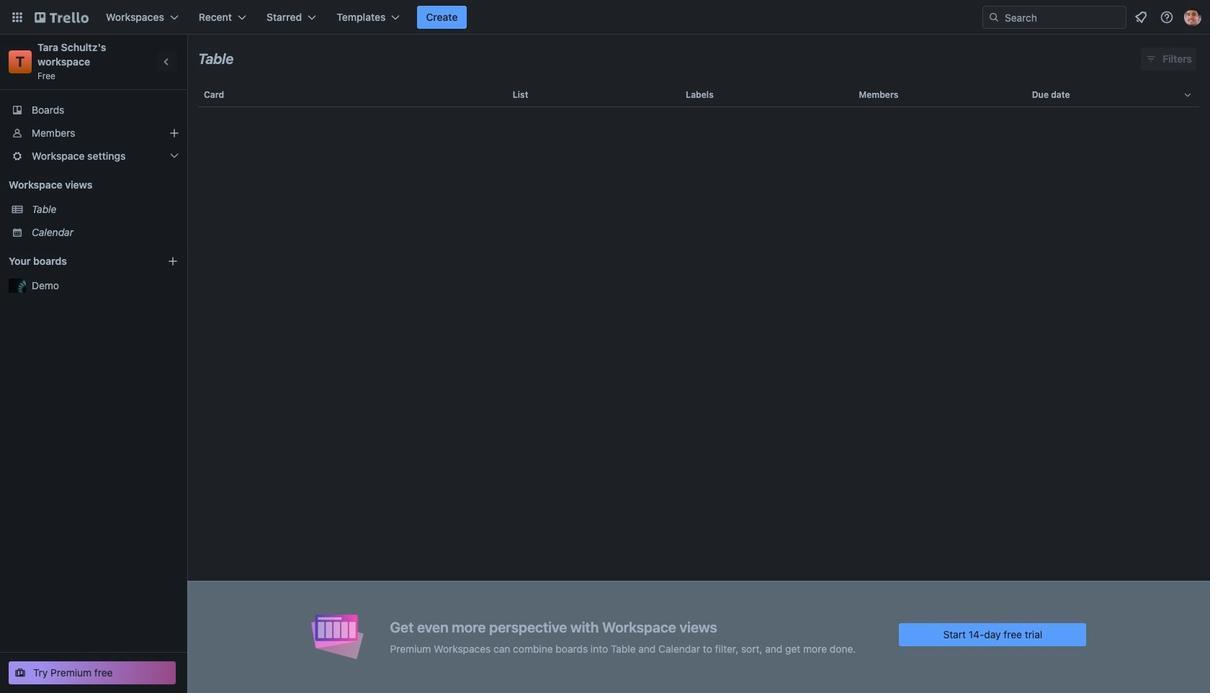 Task type: locate. For each thing, give the bounding box(es) containing it.
row
[[198, 78, 1199, 112]]

open information menu image
[[1160, 10, 1174, 24]]

table
[[187, 78, 1210, 694]]

add board image
[[167, 256, 179, 267]]

workspace navigation collapse icon image
[[157, 52, 177, 72]]

search image
[[988, 12, 1000, 23]]

back to home image
[[35, 6, 89, 29]]

None text field
[[198, 45, 234, 73]]

james peterson (jamespeterson93) image
[[1184, 9, 1202, 26]]

Search field
[[983, 6, 1127, 29]]



Task type: vqa. For each thing, say whether or not it's contained in the screenshot.
menu to the bottom
no



Task type: describe. For each thing, give the bounding box(es) containing it.
primary element
[[0, 0, 1210, 35]]

0 notifications image
[[1132, 9, 1150, 26]]

your boards with 1 items element
[[9, 253, 146, 270]]



